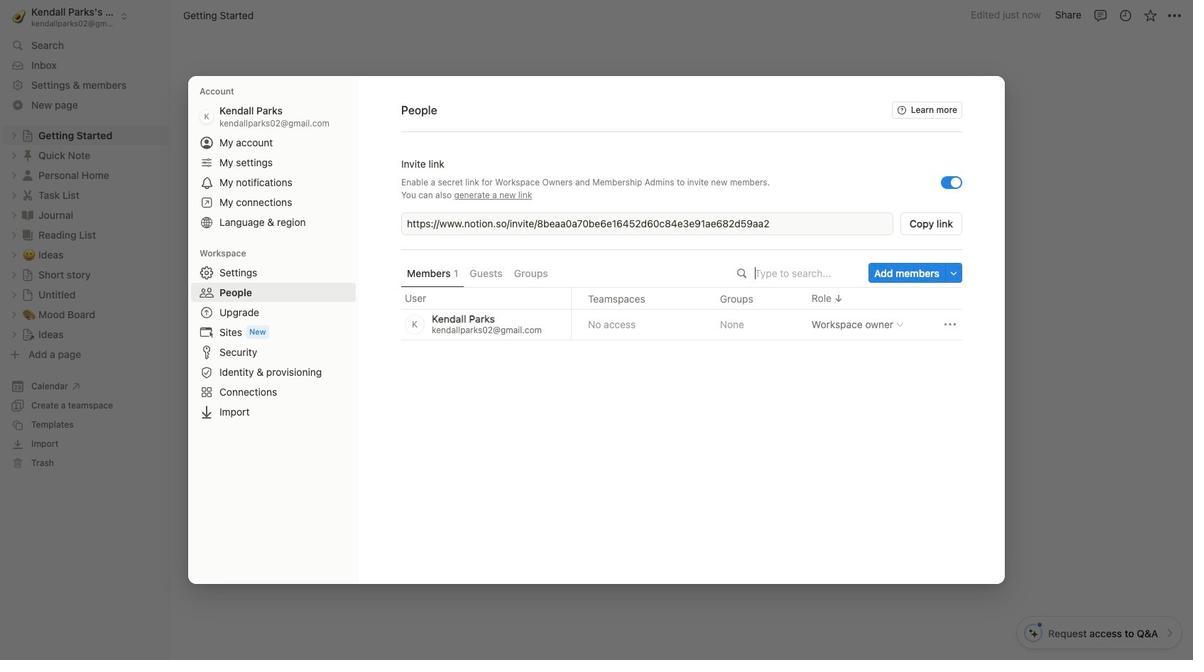 Task type: describe. For each thing, give the bounding box(es) containing it.
comments image
[[1094, 8, 1108, 22]]

type to search... image
[[738, 269, 748, 279]]

Type to search... text field
[[755, 267, 859, 279]]

updates image
[[1119, 8, 1133, 22]]

favorite image
[[1144, 8, 1158, 22]]



Task type: vqa. For each thing, say whether or not it's contained in the screenshot.
Favorite image
yes



Task type: locate. For each thing, give the bounding box(es) containing it.
👋 image
[[432, 156, 446, 175]]

🥑 image
[[12, 7, 26, 25]]

None text field
[[407, 217, 891, 231]]



